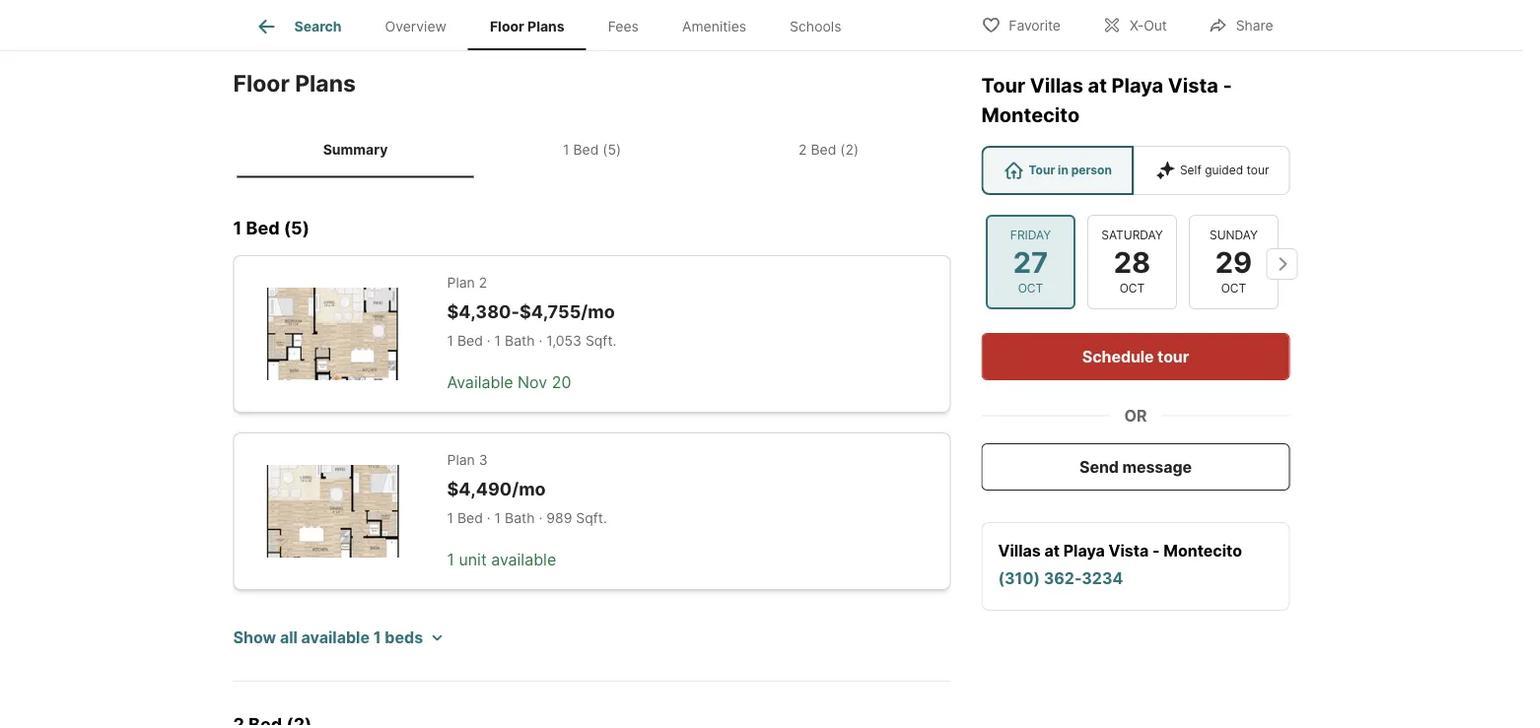 Task type: describe. For each thing, give the bounding box(es) containing it.
1 bed · 1 bath · 989 sqft.
[[447, 511, 607, 527]]

playa inside tour villas at playa vista - montecito
[[1112, 73, 1164, 98]]

tour for tour in person
[[1029, 163, 1055, 177]]

saturday
[[1101, 228, 1163, 242]]

x-
[[1130, 17, 1144, 34]]

bed inside 1 bed (5) tab
[[573, 141, 599, 158]]

amenities
[[682, 18, 747, 35]]

guided
[[1205, 163, 1244, 177]]

bath for $4,490/mo
[[505, 511, 535, 527]]

send message button
[[982, 444, 1290, 491]]

1 vertical spatial floor
[[233, 70, 290, 97]]

all
[[280, 628, 298, 648]]

available for all
[[301, 628, 370, 648]]

self
[[1180, 163, 1202, 177]]

friday 27 oct
[[1010, 228, 1051, 296]]

2 inside plan 2 $4,380-$4,755/mo
[[479, 274, 487, 291]]

1 inside 1 bed (5) tab
[[563, 141, 569, 158]]

tour villas at playa vista - montecito
[[982, 73, 1232, 127]]

(5) inside tab
[[603, 141, 621, 158]]

bed for $4,490/mo
[[457, 511, 483, 527]]

villas inside villas at playa vista - montecito (310) 362-3234
[[998, 541, 1041, 561]]

sunday
[[1209, 228, 1258, 242]]

tab list containing summary
[[233, 122, 951, 178]]

2 bed (2) tab
[[710, 125, 947, 174]]

1 inside show all available 1 beds dropdown button
[[373, 628, 381, 648]]

2 bed (2)
[[799, 141, 859, 158]]

schools tab
[[768, 3, 863, 50]]

· left 1,053
[[539, 333, 543, 350]]

playa inside villas at playa vista - montecito (310) 362-3234
[[1064, 541, 1105, 561]]

search
[[294, 18, 342, 35]]

$4,380-
[[447, 301, 520, 323]]

989
[[547, 511, 572, 527]]

1 vertical spatial plans
[[295, 70, 356, 97]]

show all available 1 beds
[[233, 628, 423, 648]]

send
[[1080, 458, 1119, 477]]

vista inside tour villas at playa vista - montecito
[[1168, 73, 1219, 98]]

vista inside villas at playa vista - montecito (310) 362-3234
[[1109, 541, 1149, 561]]

27
[[1013, 245, 1048, 279]]

tour in person option
[[982, 146, 1134, 195]]

plan 3 image
[[266, 466, 400, 558]]

unit
[[459, 551, 487, 570]]

(310) 362-3234 link
[[998, 569, 1124, 588]]

tour for tour villas at playa vista - montecito
[[982, 73, 1026, 98]]

1 bed · 1 bath · 1,053 sqft.
[[447, 333, 617, 350]]

plan for $4,490/mo
[[447, 452, 475, 469]]

out
[[1144, 17, 1167, 34]]

overview
[[385, 18, 447, 35]]

next image
[[1267, 248, 1298, 280]]

saturday 28 oct
[[1101, 228, 1163, 296]]

tour in person
[[1029, 163, 1112, 177]]

plan for $4,380-$4,755/mo
[[447, 274, 475, 291]]

at inside tour villas at playa vista - montecito
[[1088, 73, 1107, 98]]

available for unit
[[491, 551, 556, 570]]

villas inside tour villas at playa vista - montecito
[[1030, 73, 1084, 98]]

plan 2 image
[[266, 288, 400, 381]]

2 inside tab
[[799, 141, 807, 158]]

favorite
[[1009, 17, 1061, 34]]

available
[[447, 373, 513, 393]]

1,053
[[547, 333, 582, 350]]

favorite button
[[965, 4, 1078, 45]]

1 vertical spatial (5)
[[284, 218, 310, 239]]

summary
[[323, 141, 388, 158]]

floor plans inside tab
[[490, 18, 565, 35]]

362-
[[1044, 569, 1082, 588]]

send message
[[1080, 458, 1192, 477]]

plan 2 $4,380-$4,755/mo
[[447, 274, 615, 323]]

search link
[[255, 15, 342, 38]]

share
[[1236, 17, 1274, 34]]

oct for 29
[[1221, 282, 1246, 296]]

1 bed (5) inside tab
[[563, 141, 621, 158]]

bed for 1 bed (5)
[[811, 141, 837, 158]]

0 horizontal spatial 1 bed (5)
[[233, 218, 310, 239]]



Task type: vqa. For each thing, say whether or not it's contained in the screenshot.
29
yes



Task type: locate. For each thing, give the bounding box(es) containing it.
villas up (310)
[[998, 541, 1041, 561]]

tab list
[[233, 0, 879, 50], [233, 122, 951, 178]]

0 vertical spatial playa
[[1112, 73, 1164, 98]]

available inside dropdown button
[[301, 628, 370, 648]]

3 oct from the left
[[1221, 282, 1246, 296]]

1 horizontal spatial 2
[[799, 141, 807, 158]]

0 horizontal spatial tour
[[1158, 347, 1189, 366]]

1 horizontal spatial tour
[[1029, 163, 1055, 177]]

2 tab list from the top
[[233, 122, 951, 178]]

1 vertical spatial tour
[[1029, 163, 1055, 177]]

0 horizontal spatial montecito
[[982, 103, 1080, 127]]

2
[[799, 141, 807, 158], [479, 274, 487, 291]]

self guided tour option
[[1134, 146, 1290, 195]]

x-out
[[1130, 17, 1167, 34]]

montecito inside villas at playa vista - montecito (310) 362-3234
[[1164, 541, 1243, 561]]

0 vertical spatial at
[[1088, 73, 1107, 98]]

1 horizontal spatial at
[[1088, 73, 1107, 98]]

villas down favorite
[[1030, 73, 1084, 98]]

plan left 3
[[447, 452, 475, 469]]

- down message
[[1153, 541, 1160, 561]]

oct for 27
[[1018, 282, 1043, 296]]

1 vertical spatial 1 bed (5)
[[233, 218, 310, 239]]

tour right guided
[[1247, 163, 1270, 177]]

x-out button
[[1086, 4, 1184, 45]]

montecito up the tour in person option on the right top
[[982, 103, 1080, 127]]

message
[[1123, 458, 1192, 477]]

0 horizontal spatial 2
[[479, 274, 487, 291]]

0 vertical spatial floor plans
[[490, 18, 565, 35]]

1 tab list from the top
[[233, 0, 879, 50]]

0 vertical spatial -
[[1223, 73, 1232, 98]]

beds
[[385, 628, 423, 648]]

available
[[491, 551, 556, 570], [301, 628, 370, 648]]

person
[[1072, 163, 1112, 177]]

1 vertical spatial 2
[[479, 274, 487, 291]]

· down $4,380-
[[487, 333, 491, 350]]

sqft.
[[586, 333, 617, 350], [576, 511, 607, 527]]

share button
[[1192, 4, 1290, 45]]

schedule tour
[[1083, 347, 1189, 366]]

1 vertical spatial plan
[[447, 452, 475, 469]]

0 vertical spatial plan
[[447, 274, 475, 291]]

0 horizontal spatial vista
[[1109, 541, 1149, 561]]

tour
[[1247, 163, 1270, 177], [1158, 347, 1189, 366]]

- inside villas at playa vista - montecito (310) 362-3234
[[1153, 541, 1160, 561]]

tour right schedule
[[1158, 347, 1189, 366]]

1 unit available
[[447, 551, 556, 570]]

- down share 'button'
[[1223, 73, 1232, 98]]

available right all
[[301, 628, 370, 648]]

1 horizontal spatial -
[[1223, 73, 1232, 98]]

tour inside tour villas at playa vista - montecito
[[982, 73, 1026, 98]]

· left 989
[[539, 511, 543, 527]]

tour inside option
[[1029, 163, 1055, 177]]

0 horizontal spatial (5)
[[284, 218, 310, 239]]

vista
[[1168, 73, 1219, 98], [1109, 541, 1149, 561]]

0 horizontal spatial tour
[[982, 73, 1026, 98]]

self guided tour
[[1180, 163, 1270, 177]]

1 horizontal spatial available
[[491, 551, 556, 570]]

oct inside the friday 27 oct
[[1018, 282, 1043, 296]]

schools
[[790, 18, 842, 35]]

oct down '28'
[[1119, 282, 1145, 296]]

0 horizontal spatial floor
[[233, 70, 290, 97]]

at up (310) 362-3234 link
[[1045, 541, 1060, 561]]

0 vertical spatial available
[[491, 551, 556, 570]]

plans down search
[[295, 70, 356, 97]]

·
[[487, 333, 491, 350], [539, 333, 543, 350], [487, 511, 491, 527], [539, 511, 543, 527]]

floor plans
[[490, 18, 565, 35], [233, 70, 356, 97]]

nov
[[518, 373, 548, 393]]

2 oct from the left
[[1119, 282, 1145, 296]]

0 vertical spatial floor
[[490, 18, 524, 35]]

at down x-out button
[[1088, 73, 1107, 98]]

playa down x-
[[1112, 73, 1164, 98]]

available nov 20
[[447, 373, 571, 393]]

plan 3 $4,490/mo
[[447, 452, 546, 500]]

plan up $4,380-
[[447, 274, 475, 291]]

floor right overview
[[490, 18, 524, 35]]

(310)
[[998, 569, 1040, 588]]

0 horizontal spatial playa
[[1064, 541, 1105, 561]]

fees
[[608, 18, 639, 35]]

floor
[[490, 18, 524, 35], [233, 70, 290, 97]]

amenities tab
[[661, 3, 768, 50]]

1 oct from the left
[[1018, 282, 1043, 296]]

1 horizontal spatial playa
[[1112, 73, 1164, 98]]

20
[[552, 373, 571, 393]]

bath for $4,380-
[[505, 333, 535, 350]]

tour down favorite button
[[982, 73, 1026, 98]]

floor plans left fees
[[490, 18, 565, 35]]

1 bed (5) tab
[[474, 125, 710, 174]]

floor plans down search link
[[233, 70, 356, 97]]

sqft. for $4,490/mo
[[576, 511, 607, 527]]

tour left in
[[1029, 163, 1055, 177]]

0 vertical spatial tour
[[1247, 163, 1270, 177]]

villas at playa vista - montecito (310) 362-3234
[[998, 541, 1243, 588]]

0 vertical spatial tour
[[982, 73, 1026, 98]]

$4,490/mo
[[447, 479, 546, 500]]

1 vertical spatial at
[[1045, 541, 1060, 561]]

1 bed (5)
[[563, 141, 621, 158], [233, 218, 310, 239]]

oct inside saturday 28 oct
[[1119, 282, 1145, 296]]

0 vertical spatial montecito
[[982, 103, 1080, 127]]

bed inside 2 bed (2) tab
[[811, 141, 837, 158]]

vista down share 'button'
[[1168, 73, 1219, 98]]

1 horizontal spatial (5)
[[603, 141, 621, 158]]

overview tab
[[363, 3, 468, 50]]

-
[[1223, 73, 1232, 98], [1153, 541, 1160, 561]]

1 horizontal spatial floor
[[490, 18, 524, 35]]

$4,755/mo
[[520, 301, 615, 323]]

tour inside self guided tour 'option'
[[1247, 163, 1270, 177]]

oct inside sunday 29 oct
[[1221, 282, 1246, 296]]

sunday 29 oct
[[1209, 228, 1258, 296]]

0 vertical spatial plans
[[528, 18, 565, 35]]

1 horizontal spatial oct
[[1119, 282, 1145, 296]]

floor plans tab
[[468, 3, 586, 50]]

28
[[1114, 245, 1150, 279]]

1 vertical spatial available
[[301, 628, 370, 648]]

bed for $4,380-$4,755/mo
[[457, 333, 483, 350]]

show all available 1 beds button
[[233, 626, 443, 650]]

plans
[[528, 18, 565, 35], [295, 70, 356, 97]]

fees tab
[[586, 3, 661, 50]]

plan inside plan 2 $4,380-$4,755/mo
[[447, 274, 475, 291]]

1 horizontal spatial tour
[[1247, 163, 1270, 177]]

schedule
[[1083, 347, 1154, 366]]

floor down search link
[[233, 70, 290, 97]]

0 horizontal spatial -
[[1153, 541, 1160, 561]]

1 horizontal spatial plans
[[528, 18, 565, 35]]

1 vertical spatial tour
[[1158, 347, 1189, 366]]

playa up 3234
[[1064, 541, 1105, 561]]

available down the 1 bed · 1 bath · 989 sqft.
[[491, 551, 556, 570]]

· down $4,490/mo
[[487, 511, 491, 527]]

1 vertical spatial bath
[[505, 511, 535, 527]]

0 horizontal spatial at
[[1045, 541, 1060, 561]]

in
[[1058, 163, 1069, 177]]

0 vertical spatial 2
[[799, 141, 807, 158]]

1 vertical spatial vista
[[1109, 541, 1149, 561]]

1 vertical spatial -
[[1153, 541, 1160, 561]]

0 horizontal spatial oct
[[1018, 282, 1043, 296]]

bath up available nov 20
[[505, 333, 535, 350]]

tour inside schedule tour button
[[1158, 347, 1189, 366]]

1 vertical spatial playa
[[1064, 541, 1105, 561]]

0 vertical spatial sqft.
[[586, 333, 617, 350]]

1 horizontal spatial vista
[[1168, 73, 1219, 98]]

plans left fees
[[528, 18, 565, 35]]

schedule tour button
[[982, 333, 1290, 381]]

(2)
[[840, 141, 859, 158]]

0 horizontal spatial floor plans
[[233, 70, 356, 97]]

list box
[[982, 146, 1290, 195]]

sqft. right 1,053
[[586, 333, 617, 350]]

1 horizontal spatial floor plans
[[490, 18, 565, 35]]

plan
[[447, 274, 475, 291], [447, 452, 475, 469]]

1
[[563, 141, 569, 158], [233, 218, 242, 239], [447, 333, 454, 350], [495, 333, 501, 350], [447, 511, 454, 527], [495, 511, 501, 527], [447, 551, 455, 570], [373, 628, 381, 648]]

1 vertical spatial montecito
[[1164, 541, 1243, 561]]

at
[[1088, 73, 1107, 98], [1045, 541, 1060, 561]]

list box containing tour in person
[[982, 146, 1290, 195]]

oct down 29
[[1221, 282, 1246, 296]]

or
[[1125, 406, 1147, 426]]

bed
[[573, 141, 599, 158], [811, 141, 837, 158], [246, 218, 280, 239], [457, 333, 483, 350], [457, 511, 483, 527]]

sqft. for $4,380-$4,755/mo
[[586, 333, 617, 350]]

vista up 3234
[[1109, 541, 1149, 561]]

tab list containing search
[[233, 0, 879, 50]]

playa
[[1112, 73, 1164, 98], [1064, 541, 1105, 561]]

1 horizontal spatial 1 bed (5)
[[563, 141, 621, 158]]

0 vertical spatial (5)
[[603, 141, 621, 158]]

tour
[[982, 73, 1026, 98], [1029, 163, 1055, 177]]

sqft. right 989
[[576, 511, 607, 527]]

2 up $4,380-
[[479, 274, 487, 291]]

1 horizontal spatial montecito
[[1164, 541, 1243, 561]]

0 horizontal spatial plans
[[295, 70, 356, 97]]

1 vertical spatial tab list
[[233, 122, 951, 178]]

show
[[233, 628, 276, 648]]

bath
[[505, 333, 535, 350], [505, 511, 535, 527]]

0 horizontal spatial available
[[301, 628, 370, 648]]

oct for 28
[[1119, 282, 1145, 296]]

villas
[[1030, 73, 1084, 98], [998, 541, 1041, 561]]

1 bath from the top
[[505, 333, 535, 350]]

2 horizontal spatial oct
[[1221, 282, 1246, 296]]

summary tab
[[237, 125, 474, 174]]

(5)
[[603, 141, 621, 158], [284, 218, 310, 239]]

2 plan from the top
[[447, 452, 475, 469]]

oct
[[1018, 282, 1043, 296], [1119, 282, 1145, 296], [1221, 282, 1246, 296]]

bath down $4,490/mo
[[505, 511, 535, 527]]

montecito down message
[[1164, 541, 1243, 561]]

1 vertical spatial floor plans
[[233, 70, 356, 97]]

friday
[[1010, 228, 1051, 242]]

- inside tour villas at playa vista - montecito
[[1223, 73, 1232, 98]]

montecito inside tour villas at playa vista - montecito
[[982, 103, 1080, 127]]

0 vertical spatial vista
[[1168, 73, 1219, 98]]

at inside villas at playa vista - montecito (310) 362-3234
[[1045, 541, 1060, 561]]

1 plan from the top
[[447, 274, 475, 291]]

floor inside tab
[[490, 18, 524, 35]]

1 vertical spatial villas
[[998, 541, 1041, 561]]

2 bath from the top
[[505, 511, 535, 527]]

3234
[[1082, 569, 1124, 588]]

0 vertical spatial villas
[[1030, 73, 1084, 98]]

montecito
[[982, 103, 1080, 127], [1164, 541, 1243, 561]]

29
[[1215, 245, 1252, 279]]

1 vertical spatial sqft.
[[576, 511, 607, 527]]

2 left (2)
[[799, 141, 807, 158]]

0 vertical spatial 1 bed (5)
[[563, 141, 621, 158]]

3
[[479, 452, 488, 469]]

0 vertical spatial tab list
[[233, 0, 879, 50]]

0 vertical spatial bath
[[505, 333, 535, 350]]

plans inside tab
[[528, 18, 565, 35]]

plan inside plan 3 $4,490/mo
[[447, 452, 475, 469]]

oct down 27
[[1018, 282, 1043, 296]]



